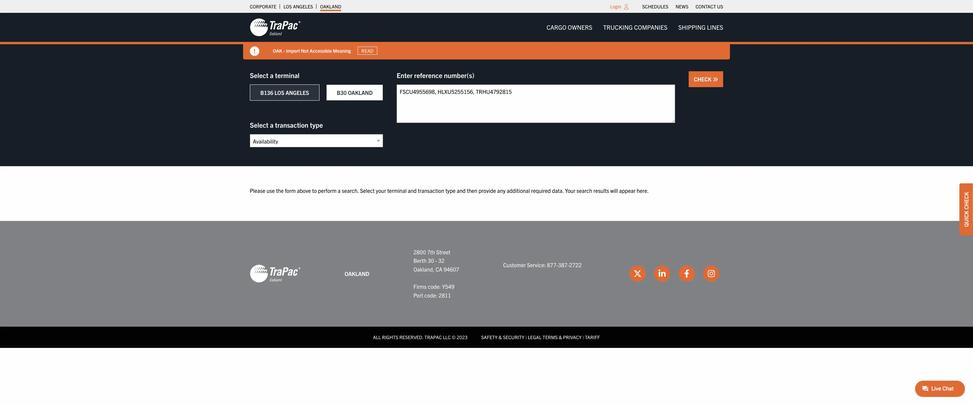 Task type: describe. For each thing, give the bounding box(es) containing it.
search
[[577, 187, 592, 194]]

select a terminal
[[250, 71, 300, 79]]

news
[[676, 3, 689, 9]]

y549
[[442, 283, 455, 290]]

0 vertical spatial oakland
[[320, 3, 341, 9]]

387-
[[558, 262, 569, 268]]

a for terminal
[[270, 71, 274, 79]]

berth
[[414, 257, 427, 264]]

street
[[436, 249, 450, 256]]

reserved.
[[399, 334, 423, 341]]

0 vertical spatial transaction
[[275, 121, 308, 129]]

94607
[[444, 266, 459, 273]]

menu bar inside banner
[[541, 21, 729, 34]]

a for transaction
[[270, 121, 274, 129]]

rights
[[382, 334, 398, 341]]

7th
[[427, 249, 435, 256]]

oak - import not accessible meaning
[[273, 48, 351, 54]]

quick
[[963, 211, 970, 227]]

2 oakland image from the top
[[250, 265, 301, 284]]

shipping lines link
[[673, 21, 729, 34]]

lines
[[707, 23, 723, 31]]

results
[[594, 187, 609, 194]]

check button
[[689, 71, 723, 87]]

oakland inside footer
[[345, 270, 369, 277]]

cargo owners link
[[541, 21, 598, 34]]

2 | from the left
[[583, 334, 584, 341]]

shipping
[[678, 23, 706, 31]]

companies
[[634, 23, 668, 31]]

1 vertical spatial code:
[[424, 292, 437, 299]]

read
[[362, 48, 373, 54]]

contact
[[696, 3, 716, 9]]

select inside please use the form above to perform a search. select your terminal and transaction type and then provide any additional required data. your search results will appear here. quick check
[[360, 187, 375, 194]]

quick check link
[[960, 184, 973, 235]]

solid image inside check button
[[713, 77, 718, 82]]

footer containing 2800 7th street
[[0, 221, 973, 348]]

tariff link
[[585, 334, 600, 341]]

b30
[[337, 89, 347, 96]]

privacy
[[563, 334, 582, 341]]

2023
[[457, 334, 468, 341]]

legal
[[528, 334, 542, 341]]

appear
[[619, 187, 636, 194]]

form
[[285, 187, 296, 194]]

2811
[[439, 292, 451, 299]]

oakland link
[[320, 2, 341, 11]]

1 vertical spatial oakland
[[348, 89, 373, 96]]

type inside please use the form above to perform a search. select your terminal and transaction type and then provide any additional required data. your search results will appear here. quick check
[[445, 187, 456, 194]]

0 vertical spatial angeles
[[293, 3, 313, 9]]

meaning
[[333, 48, 351, 54]]

reference
[[414, 71, 442, 79]]

then
[[467, 187, 477, 194]]

menu bar containing schedules
[[639, 2, 727, 11]]

please
[[250, 187, 265, 194]]

safety
[[481, 334, 498, 341]]

trucking companies link
[[598, 21, 673, 34]]

number(s)
[[444, 71, 475, 79]]

2800 7th street berth 30 - 32 oakland, ca 94607
[[414, 249, 459, 273]]

a inside please use the form above to perform a search. select your terminal and transaction type and then provide any additional required data. your search results will appear here. quick check
[[338, 187, 341, 194]]

los inside los angeles link
[[284, 3, 292, 9]]

©
[[452, 334, 456, 341]]

contact us
[[696, 3, 723, 9]]

news link
[[676, 2, 689, 11]]

will
[[610, 187, 618, 194]]

terminal inside please use the form above to perform a search. select your terminal and transaction type and then provide any additional required data. your search results will appear here. quick check
[[387, 187, 407, 194]]

your
[[565, 187, 575, 194]]

30
[[428, 257, 434, 264]]

all
[[373, 334, 381, 341]]

data.
[[552, 187, 564, 194]]

read link
[[358, 47, 377, 55]]

32
[[438, 257, 445, 264]]

llc
[[443, 334, 451, 341]]

2 & from the left
[[559, 334, 562, 341]]

use
[[267, 187, 275, 194]]

trucking companies
[[603, 23, 668, 31]]

1 oakland image from the top
[[250, 18, 301, 37]]

safety & security link
[[481, 334, 524, 341]]

trapac
[[425, 334, 442, 341]]

877-
[[547, 262, 558, 268]]

Enter reference number(s) text field
[[397, 85, 675, 123]]

safety & security | legal terms & privacy | tariff
[[481, 334, 600, 341]]

1 vertical spatial angeles
[[286, 89, 309, 96]]



Task type: vqa. For each thing, say whether or not it's contained in the screenshot.
10/16/2023 18:00 00:00
no



Task type: locate. For each thing, give the bounding box(es) containing it.
a left search.
[[338, 187, 341, 194]]

1 horizontal spatial transaction
[[418, 187, 444, 194]]

0 vertical spatial oakland image
[[250, 18, 301, 37]]

owners
[[568, 23, 592, 31]]

all rights reserved. trapac llc © 2023
[[373, 334, 468, 341]]

b30 oakland
[[337, 89, 373, 96]]

los right b136
[[275, 89, 284, 96]]

cargo
[[547, 23, 566, 31]]

transaction inside please use the form above to perform a search. select your terminal and transaction type and then provide any additional required data. your search results will appear here. quick check
[[418, 187, 444, 194]]

search.
[[342, 187, 359, 194]]

1 horizontal spatial &
[[559, 334, 562, 341]]

login
[[610, 3, 621, 9]]

1 horizontal spatial |
[[583, 334, 584, 341]]

angeles down select a terminal
[[286, 89, 309, 96]]

security
[[503, 334, 524, 341]]

check
[[694, 76, 713, 83], [963, 192, 970, 210]]

1 vertical spatial solid image
[[713, 77, 718, 82]]

select left your
[[360, 187, 375, 194]]

select down b136
[[250, 121, 268, 129]]

los angeles
[[284, 3, 313, 9]]

0 vertical spatial check
[[694, 76, 713, 83]]

0 horizontal spatial type
[[310, 121, 323, 129]]

us
[[717, 3, 723, 9]]

service:
[[527, 262, 546, 268]]

2 vertical spatial oakland
[[345, 270, 369, 277]]

check inside please use the form above to perform a search. select your terminal and transaction type and then provide any additional required data. your search results will appear here. quick check
[[963, 192, 970, 210]]

1 vertical spatial transaction
[[418, 187, 444, 194]]

contact us link
[[696, 2, 723, 11]]

code: up 2811
[[428, 283, 441, 290]]

here.
[[637, 187, 649, 194]]

a up b136
[[270, 71, 274, 79]]

oak
[[273, 48, 282, 54]]

2722
[[569, 262, 582, 268]]

shipping lines
[[678, 23, 723, 31]]

1 vertical spatial -
[[435, 257, 437, 264]]

los angeles link
[[284, 2, 313, 11]]

solid image
[[250, 47, 259, 56], [713, 77, 718, 82]]

corporate
[[250, 3, 276, 9]]

cargo owners
[[547, 23, 592, 31]]

oakland,
[[414, 266, 434, 273]]

to
[[312, 187, 317, 194]]

1 vertical spatial menu bar
[[541, 21, 729, 34]]

banner containing cargo owners
[[0, 13, 973, 60]]

0 horizontal spatial solid image
[[250, 47, 259, 56]]

angeles
[[293, 3, 313, 9], [286, 89, 309, 96]]

the
[[276, 187, 284, 194]]

accessible
[[310, 48, 332, 54]]

los
[[284, 3, 292, 9], [275, 89, 284, 96]]

additional
[[507, 187, 530, 194]]

a down b136
[[270, 121, 274, 129]]

menu bar
[[639, 2, 727, 11], [541, 21, 729, 34]]

1 vertical spatial oakland image
[[250, 265, 301, 284]]

any
[[497, 187, 506, 194]]

| left tariff
[[583, 334, 584, 341]]

menu bar containing cargo owners
[[541, 21, 729, 34]]

0 horizontal spatial -
[[283, 48, 285, 54]]

login link
[[610, 3, 621, 9]]

0 horizontal spatial check
[[694, 76, 713, 83]]

0 horizontal spatial terminal
[[275, 71, 300, 79]]

corporate link
[[250, 2, 276, 11]]

1 vertical spatial select
[[250, 121, 268, 129]]

select for select a terminal
[[250, 71, 268, 79]]

0 horizontal spatial &
[[499, 334, 502, 341]]

oakland image
[[250, 18, 301, 37], [250, 265, 301, 284]]

not
[[301, 48, 309, 54]]

terminal up b136 los angeles
[[275, 71, 300, 79]]

code: right port
[[424, 292, 437, 299]]

footer
[[0, 221, 973, 348]]

1 vertical spatial los
[[275, 89, 284, 96]]

select for select a transaction type
[[250, 121, 268, 129]]

2800
[[414, 249, 426, 256]]

- right 30
[[435, 257, 437, 264]]

light image
[[624, 4, 629, 9]]

schedules link
[[642, 2, 669, 11]]

1 vertical spatial a
[[270, 121, 274, 129]]

customer
[[503, 262, 526, 268]]

and right your
[[408, 187, 417, 194]]

0 vertical spatial a
[[270, 71, 274, 79]]

0 horizontal spatial and
[[408, 187, 417, 194]]

1 and from the left
[[408, 187, 417, 194]]

enter
[[397, 71, 413, 79]]

banner
[[0, 13, 973, 60]]

1 horizontal spatial -
[[435, 257, 437, 264]]

0 vertical spatial los
[[284, 3, 292, 9]]

please use the form above to perform a search. select your terminal and transaction type and then provide any additional required data. your search results will appear here. quick check
[[250, 187, 970, 227]]

and left 'then'
[[457, 187, 466, 194]]

enter reference number(s)
[[397, 71, 475, 79]]

select up b136
[[250, 71, 268, 79]]

0 horizontal spatial |
[[526, 334, 527, 341]]

firms
[[414, 283, 427, 290]]

your
[[376, 187, 386, 194]]

import
[[286, 48, 300, 54]]

| left legal
[[526, 334, 527, 341]]

menu bar up shipping
[[639, 2, 727, 11]]

0 vertical spatial select
[[250, 71, 268, 79]]

2 vertical spatial select
[[360, 187, 375, 194]]

1 horizontal spatial terminal
[[387, 187, 407, 194]]

&
[[499, 334, 502, 341], [559, 334, 562, 341]]

1 horizontal spatial type
[[445, 187, 456, 194]]

-
[[283, 48, 285, 54], [435, 257, 437, 264]]

0 vertical spatial solid image
[[250, 47, 259, 56]]

1 & from the left
[[499, 334, 502, 341]]

above
[[297, 187, 311, 194]]

perform
[[318, 187, 337, 194]]

port
[[414, 292, 423, 299]]

1 horizontal spatial solid image
[[713, 77, 718, 82]]

los right corporate link
[[284, 3, 292, 9]]

and
[[408, 187, 417, 194], [457, 187, 466, 194]]

1 vertical spatial terminal
[[387, 187, 407, 194]]

menu bar down light icon
[[541, 21, 729, 34]]

schedules
[[642, 3, 669, 9]]

required
[[531, 187, 551, 194]]

angeles left "oakland" link
[[293, 3, 313, 9]]

& right terms
[[559, 334, 562, 341]]

0 vertical spatial type
[[310, 121, 323, 129]]

tariff
[[585, 334, 600, 341]]

oakland
[[320, 3, 341, 9], [348, 89, 373, 96], [345, 270, 369, 277]]

0 vertical spatial menu bar
[[639, 2, 727, 11]]

- right oak at top
[[283, 48, 285, 54]]

- inside 2800 7th street berth 30 - 32 oakland, ca 94607
[[435, 257, 437, 264]]

terminal
[[275, 71, 300, 79], [387, 187, 407, 194]]

trucking
[[603, 23, 633, 31]]

1 vertical spatial check
[[963, 192, 970, 210]]

type
[[310, 121, 323, 129], [445, 187, 456, 194]]

legal terms & privacy link
[[528, 334, 582, 341]]

terms
[[543, 334, 558, 341]]

2 vertical spatial a
[[338, 187, 341, 194]]

check inside check button
[[694, 76, 713, 83]]

0 vertical spatial code:
[[428, 283, 441, 290]]

0 vertical spatial -
[[283, 48, 285, 54]]

customer service: 877-387-2722
[[503, 262, 582, 268]]

a
[[270, 71, 274, 79], [270, 121, 274, 129], [338, 187, 341, 194]]

|
[[526, 334, 527, 341], [583, 334, 584, 341]]

1 horizontal spatial and
[[457, 187, 466, 194]]

1 | from the left
[[526, 334, 527, 341]]

0 horizontal spatial transaction
[[275, 121, 308, 129]]

ca
[[436, 266, 442, 273]]

provide
[[479, 187, 496, 194]]

2 and from the left
[[457, 187, 466, 194]]

b136
[[260, 89, 273, 96]]

1 horizontal spatial check
[[963, 192, 970, 210]]

select a transaction type
[[250, 121, 323, 129]]

1 vertical spatial type
[[445, 187, 456, 194]]

terminal right your
[[387, 187, 407, 194]]

& right safety
[[499, 334, 502, 341]]

firms code:  y549 port code:  2811
[[414, 283, 455, 299]]

0 vertical spatial terminal
[[275, 71, 300, 79]]

b136 los angeles
[[260, 89, 309, 96]]



